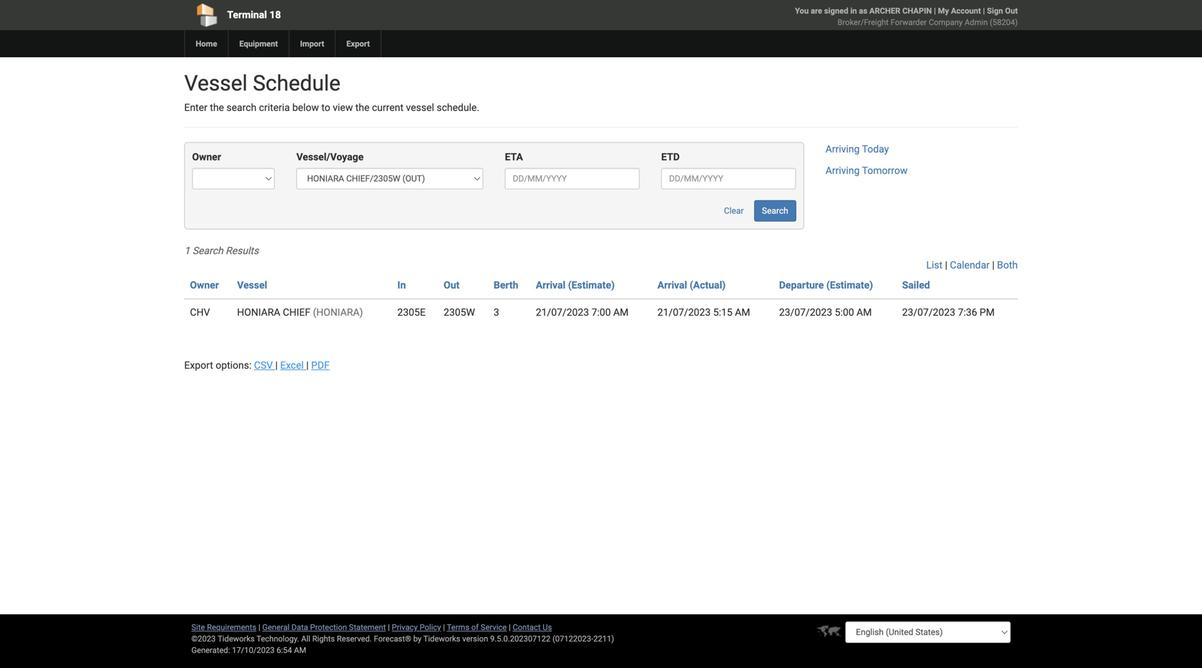 Task type: describe. For each thing, give the bounding box(es) containing it.
site requirements | general data protection statement | privacy policy | terms of service | contact us ©2023 tideworks technology. all rights reserved. forecast® by tideworks version 9.5.0.202307122 (07122023-2211) generated: 17/10/2023 6:54 am
[[192, 623, 615, 655]]

out link
[[444, 279, 460, 291]]

to
[[322, 102, 331, 113]]

all
[[301, 634, 311, 643]]

terminal 18
[[227, 9, 281, 21]]

general
[[262, 623, 290, 632]]

you are signed in as archer chapin | my account | sign out broker/freight forwarder company admin (58204)
[[796, 6, 1019, 27]]

5:00
[[835, 306, 855, 318]]

arriving for arriving today
[[826, 143, 860, 155]]

export options: csv | excel | pdf
[[184, 359, 330, 371]]

import
[[300, 39, 324, 48]]

arrival (estimate)
[[536, 279, 615, 291]]

am for 23/07/2023 5:00 am
[[857, 306, 873, 318]]

vessel
[[406, 102, 434, 113]]

equipment link
[[228, 30, 289, 57]]

forecast®
[[374, 634, 412, 643]]

21/07/2023 7:00 am
[[536, 306, 629, 318]]

broker/freight
[[838, 18, 889, 27]]

owner link
[[190, 279, 219, 291]]

honiara chief (honiara)
[[237, 306, 363, 318]]

vessel schedule enter the search criteria below to view the current vessel schedule.
[[184, 71, 480, 113]]

both
[[998, 259, 1019, 271]]

departure
[[780, 279, 825, 291]]

6:54
[[277, 646, 292, 655]]

vessel for vessel schedule enter the search criteria below to view the current vessel schedule.
[[184, 71, 248, 96]]

| right list
[[946, 259, 948, 271]]

| up forecast®
[[388, 623, 390, 632]]

generated:
[[192, 646, 230, 655]]

terminal 18 link
[[184, 0, 519, 30]]

us
[[543, 623, 552, 632]]

both link
[[998, 259, 1019, 271]]

home
[[196, 39, 217, 48]]

rights
[[313, 634, 335, 643]]

export for export
[[347, 39, 370, 48]]

arrival for arrival (estimate)
[[536, 279, 566, 291]]

out inside you are signed in as archer chapin | my account | sign out broker/freight forwarder company admin (58204)
[[1006, 6, 1019, 15]]

am inside 'site requirements | general data protection statement | privacy policy | terms of service | contact us ©2023 tideworks technology. all rights reserved. forecast® by tideworks version 9.5.0.202307122 (07122023-2211) generated: 17/10/2023 6:54 am'
[[294, 646, 306, 655]]

pm
[[980, 306, 995, 318]]

results
[[226, 245, 259, 257]]

clear
[[724, 206, 744, 216]]

terminal
[[227, 9, 267, 21]]

arrival for arrival (actual)
[[658, 279, 688, 291]]

site requirements link
[[192, 623, 257, 632]]

ETA text field
[[505, 168, 640, 189]]

vessel link
[[237, 279, 267, 291]]

2 the from the left
[[356, 102, 370, 113]]

9.5.0.202307122
[[491, 634, 551, 643]]

vessel/voyage
[[297, 151, 364, 163]]

| left sign
[[984, 6, 986, 15]]

search button
[[755, 200, 797, 222]]

below
[[293, 102, 319, 113]]

ETD text field
[[662, 168, 797, 189]]

privacy policy link
[[392, 623, 441, 632]]

am for 21/07/2023 7:00 am
[[614, 306, 629, 318]]

policy
[[420, 623, 441, 632]]

service
[[481, 623, 507, 632]]

pdf
[[311, 359, 330, 371]]

clear button
[[717, 200, 752, 222]]

tomorrow
[[863, 165, 908, 176]]

1 search results list | calendar | both
[[184, 245, 1019, 271]]

criteria
[[259, 102, 290, 113]]

17/10/2023
[[232, 646, 275, 655]]

calendar link
[[951, 259, 990, 271]]

23/07/2023 7:36 pm
[[903, 306, 995, 318]]

schedule
[[253, 71, 341, 96]]

csv
[[254, 359, 273, 371]]

23/07/2023 for 23/07/2023 5:00 am
[[780, 306, 833, 318]]

excel link
[[280, 359, 306, 371]]

calendar
[[951, 259, 990, 271]]

version
[[463, 634, 489, 643]]

23/07/2023 for 23/07/2023 7:36 pm
[[903, 306, 956, 318]]

berth link
[[494, 279, 519, 291]]

in
[[851, 6, 858, 15]]

in link
[[398, 279, 406, 291]]

sign
[[988, 6, 1004, 15]]

statement
[[349, 623, 386, 632]]

search inside button
[[763, 206, 789, 216]]

my
[[939, 6, 950, 15]]

csv link
[[254, 359, 276, 371]]

signed
[[825, 6, 849, 15]]

1 vertical spatial out
[[444, 279, 460, 291]]

etd
[[662, 151, 680, 163]]

arrival (estimate) link
[[536, 279, 615, 291]]

contact
[[513, 623, 541, 632]]

1 the from the left
[[210, 102, 224, 113]]

current
[[372, 102, 404, 113]]

protection
[[310, 623, 347, 632]]



Task type: locate. For each thing, give the bounding box(es) containing it.
arriving today link
[[826, 143, 890, 155]]

| right csv at the bottom left of the page
[[276, 359, 278, 371]]

enter
[[184, 102, 208, 113]]

| up "tideworks"
[[443, 623, 445, 632]]

(estimate) up 5:00
[[827, 279, 874, 291]]

export for export options: csv | excel | pdf
[[184, 359, 213, 371]]

1 horizontal spatial arrival
[[658, 279, 688, 291]]

7:36
[[959, 306, 978, 318]]

arriving for arriving tomorrow
[[826, 165, 860, 176]]

1 vertical spatial export
[[184, 359, 213, 371]]

are
[[811, 6, 823, 15]]

the right enter
[[210, 102, 224, 113]]

arrival left (actual)
[[658, 279, 688, 291]]

tideworks
[[424, 634, 461, 643]]

1 horizontal spatial (estimate)
[[827, 279, 874, 291]]

data
[[292, 623, 308, 632]]

by
[[414, 634, 422, 643]]

arriving up arriving tomorrow
[[826, 143, 860, 155]]

am right 5:15
[[736, 306, 751, 318]]

owner down enter
[[192, 151, 221, 163]]

site
[[192, 623, 205, 632]]

view
[[333, 102, 353, 113]]

excel
[[280, 359, 304, 371]]

1 horizontal spatial the
[[356, 102, 370, 113]]

in
[[398, 279, 406, 291]]

1 arrival from the left
[[536, 279, 566, 291]]

21/07/2023 for 21/07/2023 5:15 am
[[658, 306, 711, 318]]

export down terminal 18 link on the top of the page
[[347, 39, 370, 48]]

arriving down arriving today
[[826, 165, 860, 176]]

0 horizontal spatial arrival
[[536, 279, 566, 291]]

(estimate) for arrival (estimate)
[[568, 279, 615, 291]]

(honiara)
[[313, 306, 363, 318]]

today
[[863, 143, 890, 155]]

0 vertical spatial search
[[763, 206, 789, 216]]

vessel inside vessel schedule enter the search criteria below to view the current vessel schedule.
[[184, 71, 248, 96]]

| left pdf
[[306, 359, 309, 371]]

18
[[270, 9, 281, 21]]

chv
[[190, 306, 210, 318]]

list link
[[927, 259, 943, 271]]

arriving today
[[826, 143, 890, 155]]

out up (58204)
[[1006, 6, 1019, 15]]

21/07/2023
[[536, 306, 590, 318], [658, 306, 711, 318]]

arrival up 21/07/2023 7:00 am
[[536, 279, 566, 291]]

export inside export link
[[347, 39, 370, 48]]

0 vertical spatial vessel
[[184, 71, 248, 96]]

out up 2305w
[[444, 279, 460, 291]]

(58204)
[[991, 18, 1019, 27]]

arrival (actual) link
[[658, 279, 726, 291]]

2305e
[[398, 306, 426, 318]]

export
[[347, 39, 370, 48], [184, 359, 213, 371]]

1 horizontal spatial export
[[347, 39, 370, 48]]

honiara
[[237, 306, 281, 318]]

equipment
[[240, 39, 278, 48]]

1 23/07/2023 from the left
[[780, 306, 833, 318]]

company
[[930, 18, 963, 27]]

0 horizontal spatial the
[[210, 102, 224, 113]]

list
[[927, 259, 943, 271]]

2 (estimate) from the left
[[827, 279, 874, 291]]

technology.
[[257, 634, 299, 643]]

0 vertical spatial arriving
[[826, 143, 860, 155]]

1 vertical spatial owner
[[190, 279, 219, 291]]

account
[[952, 6, 982, 15]]

owner
[[192, 151, 221, 163], [190, 279, 219, 291]]

schedule.
[[437, 102, 480, 113]]

7:00
[[592, 306, 611, 318]]

0 vertical spatial owner
[[192, 151, 221, 163]]

| left the both
[[993, 259, 995, 271]]

1 vertical spatial arriving
[[826, 165, 860, 176]]

2 23/07/2023 from the left
[[903, 306, 956, 318]]

search right 1
[[192, 245, 223, 257]]

reserved.
[[337, 634, 372, 643]]

vessel up enter
[[184, 71, 248, 96]]

21/07/2023 5:15 am
[[658, 306, 751, 318]]

(estimate)
[[568, 279, 615, 291], [827, 279, 874, 291]]

1 arriving from the top
[[826, 143, 860, 155]]

search
[[763, 206, 789, 216], [192, 245, 223, 257]]

0 horizontal spatial search
[[192, 245, 223, 257]]

0 horizontal spatial export
[[184, 359, 213, 371]]

(estimate) for departure (estimate)
[[827, 279, 874, 291]]

out
[[1006, 6, 1019, 15], [444, 279, 460, 291]]

export left options:
[[184, 359, 213, 371]]

23/07/2023
[[780, 306, 833, 318], [903, 306, 956, 318]]

sign out link
[[988, 6, 1019, 15]]

23/07/2023 5:00 am
[[780, 306, 873, 318]]

as
[[860, 6, 868, 15]]

arriving tomorrow link
[[826, 165, 908, 176]]

| left "my"
[[935, 6, 937, 15]]

1 horizontal spatial 21/07/2023
[[658, 306, 711, 318]]

| left general
[[259, 623, 261, 632]]

0 horizontal spatial 23/07/2023
[[780, 306, 833, 318]]

departure (estimate) link
[[780, 279, 874, 291]]

©2023 tideworks
[[192, 634, 255, 643]]

options:
[[216, 359, 252, 371]]

terms of service link
[[447, 623, 507, 632]]

0 vertical spatial out
[[1006, 6, 1019, 15]]

arrival (actual)
[[658, 279, 726, 291]]

1 horizontal spatial 23/07/2023
[[903, 306, 956, 318]]

23/07/2023 down departure
[[780, 306, 833, 318]]

am down all on the left
[[294, 646, 306, 655]]

am for 21/07/2023 5:15 am
[[736, 306, 751, 318]]

0 horizontal spatial 21/07/2023
[[536, 306, 590, 318]]

forwarder
[[891, 18, 928, 27]]

21/07/2023 for 21/07/2023 7:00 am
[[536, 306, 590, 318]]

1 vertical spatial vessel
[[237, 279, 267, 291]]

am right 7:00 at the top of page
[[614, 306, 629, 318]]

1 horizontal spatial out
[[1006, 6, 1019, 15]]

0 horizontal spatial (estimate)
[[568, 279, 615, 291]]

sailed
[[903, 279, 931, 291]]

1 vertical spatial search
[[192, 245, 223, 257]]

vessel
[[184, 71, 248, 96], [237, 279, 267, 291]]

1 (estimate) from the left
[[568, 279, 615, 291]]

chief
[[283, 306, 311, 318]]

vessel for vessel
[[237, 279, 267, 291]]

import link
[[289, 30, 335, 57]]

vessel up honiara
[[237, 279, 267, 291]]

1 horizontal spatial search
[[763, 206, 789, 216]]

arrival
[[536, 279, 566, 291], [658, 279, 688, 291]]

contact us link
[[513, 623, 552, 632]]

21/07/2023 down arrival (estimate)
[[536, 306, 590, 318]]

the right view
[[356, 102, 370, 113]]

arriving
[[826, 143, 860, 155], [826, 165, 860, 176]]

| up 9.5.0.202307122
[[509, 623, 511, 632]]

0 vertical spatial export
[[347, 39, 370, 48]]

sailed link
[[903, 279, 931, 291]]

eta
[[505, 151, 523, 163]]

chapin
[[903, 6, 933, 15]]

arriving tomorrow
[[826, 165, 908, 176]]

2 arrival from the left
[[658, 279, 688, 291]]

am right 5:00
[[857, 306, 873, 318]]

21/07/2023 down arrival (actual) link
[[658, 306, 711, 318]]

you
[[796, 6, 809, 15]]

my account link
[[939, 6, 982, 15]]

owner up chv
[[190, 279, 219, 291]]

general data protection statement link
[[262, 623, 386, 632]]

admin
[[965, 18, 989, 27]]

0 horizontal spatial out
[[444, 279, 460, 291]]

(07122023-
[[553, 634, 594, 643]]

23/07/2023 down sailed link in the right of the page
[[903, 306, 956, 318]]

2305w
[[444, 306, 475, 318]]

1 21/07/2023 from the left
[[536, 306, 590, 318]]

export link
[[335, 30, 381, 57]]

(estimate) up 21/07/2023 7:00 am
[[568, 279, 615, 291]]

2 21/07/2023 from the left
[[658, 306, 711, 318]]

2 arriving from the top
[[826, 165, 860, 176]]

search inside 1 search results list | calendar | both
[[192, 245, 223, 257]]

3
[[494, 306, 500, 318]]

search right clear
[[763, 206, 789, 216]]

of
[[472, 623, 479, 632]]



Task type: vqa. For each thing, say whether or not it's contained in the screenshot.
container
no



